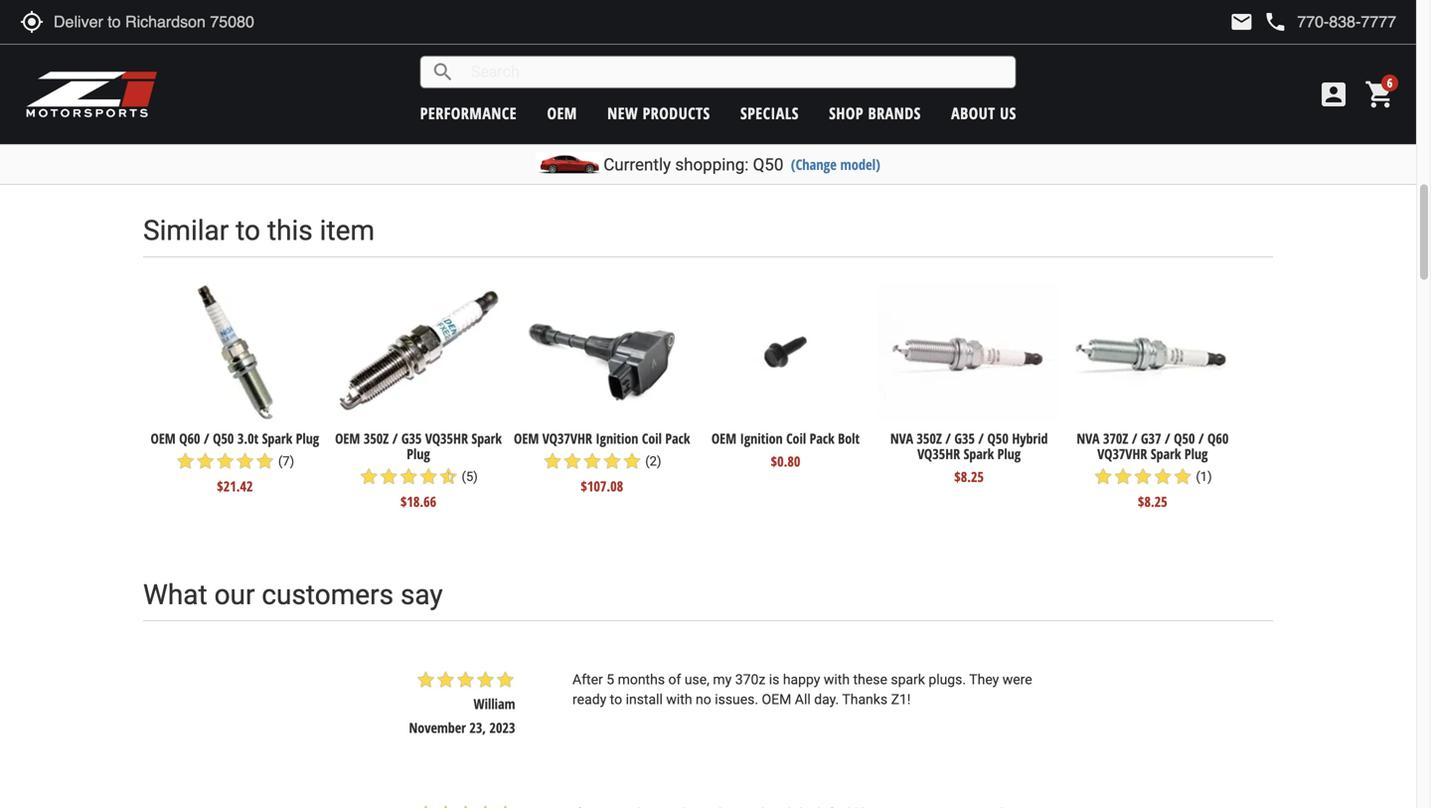 Task type: vqa. For each thing, say whether or not it's contained in the screenshot.


Task type: describe. For each thing, give the bounding box(es) containing it.
(139)
[[1005, 113, 1036, 128]]

spark
[[891, 671, 925, 688]]

$29.99
[[1135, 136, 1171, 155]]

account_box link
[[1313, 79, 1355, 110]]

of inside after 5 months of use, my 370z is happy with these spark plugs. they were ready to install with no issues. oem all day. thanks z1!
[[668, 671, 681, 688]]

oem for oem 370z / g37 / q50 / q60 valve cover gasket - vq37vhr star star (14) $14.08
[[341, 73, 367, 92]]

oem long life blue coolant (antifreeze) - 50/50 pre-mixed
[[519, 73, 685, 107]]

oem 370z / g37 / q50 / q60 valve cover gasket - vq37vhr star star (14) $14.08
[[336, 73, 501, 155]]

issues.
[[715, 691, 759, 708]]

370z for -
[[370, 73, 395, 92]]

were
[[1003, 671, 1032, 688]]

to inside the oem vq35hr / vq37vhr throttle body to plenum gasket
[[753, 89, 764, 107]]

g37 for vq37vhr
[[408, 73, 428, 92]]

oem for oem
[[547, 102, 577, 124]]

oem vq35hr / vq37vhr throttle body to plenum gasket
[[695, 73, 876, 107]]

$349.99
[[214, 136, 256, 155]]

50/50
[[595, 89, 626, 107]]

350z for star
[[364, 429, 389, 448]]

brands
[[868, 102, 921, 124]]

pack inside oem vq37vhr ignition coil pack star star star star star (2) $107.08
[[665, 429, 690, 448]]

to inside after 5 months of use, my 370z is happy with these spark plugs. they were ready to install with no issues. oem all day. thanks z1!
[[610, 691, 622, 708]]

oem inside after 5 months of use, my 370z is happy with these spark plugs. they were ready to install with no issues. oem all day. thanks z1!
[[762, 691, 792, 708]]

install
[[626, 691, 663, 708]]

plug inside nva 350z / g35 / q50 hybrid vq35hr spark plug $8.25
[[998, 444, 1021, 463]]

oem q60 / q50 3.0t spark plug star star star star star (7) $21.42
[[151, 429, 319, 496]]

(6)
[[826, 113, 845, 128]]

z1!
[[891, 691, 911, 708]]

of inside z1 vq37vhr high-energy ignition coil pack - set of 6
[[264, 89, 275, 107]]

account_box
[[1318, 79, 1350, 110]]

no
[[696, 691, 711, 708]]

pre-
[[629, 89, 652, 107]]

port
[[919, 89, 942, 107]]

$34.99
[[951, 136, 987, 155]]

star star star star
[[726, 111, 806, 131]]

nva for nva 350z / g35 / q50 hybrid vq35hr spark plug $8.25
[[890, 429, 913, 448]]

- inside oem long life blue coolant (antifreeze) - 50/50 pre-mixed
[[587, 89, 591, 107]]

spark inside oem 350z / g35 vq35hr spark plug star star star star star_half (5) $18.66
[[472, 429, 502, 448]]

star star star star star william november 23, 2023
[[409, 670, 515, 737]]

oem link
[[547, 102, 577, 124]]

currently
[[604, 155, 671, 174]]

spark inside oem q60 / q50 3.0t spark plug star star star star star (7) $21.42
[[262, 429, 292, 448]]

(34)
[[642, 113, 665, 128]]

$8.25 inside nva 370z / g37 / q50 / q60 vq37vhr spark plug star star star star star (1) $8.25
[[1138, 492, 1168, 511]]

mixed
[[652, 89, 685, 107]]

(1)
[[1196, 469, 1212, 484]]

$0.80
[[771, 452, 800, 471]]

z1 for set
[[144, 73, 157, 92]]

valve
[[336, 89, 365, 107]]

z1 aluminum coolant bleeder port - heater hose star star star star star (139) $34.99
[[888, 73, 1050, 155]]

$18.66
[[401, 492, 437, 511]]

high-
[[214, 73, 243, 92]]

say
[[401, 578, 443, 611]]

they
[[969, 671, 999, 688]]

life
[[585, 73, 605, 92]]

body
[[722, 89, 749, 107]]

plenum
[[768, 89, 809, 107]]

plug inside nva 370z / g37 / q50 / q60 vq37vhr spark plug star star star star star (1) $8.25
[[1185, 444, 1208, 463]]

similar to this item
[[143, 214, 375, 247]]

$107.08
[[581, 477, 623, 496]]

vq35hr inside oem 350z / g35 vq35hr spark plug star star star star star_half (5) $18.66
[[425, 429, 468, 448]]

what
[[143, 578, 207, 611]]

- inside z1 aluminum coolant bleeder port - heater hose star star star star star (139) $34.99
[[945, 89, 950, 107]]

this
[[267, 214, 313, 247]]

performance link
[[420, 102, 517, 124]]

use,
[[685, 671, 710, 688]]

q50 inside oem q60 / q50 3.0t spark plug star star star star star (7) $21.42
[[213, 429, 234, 448]]

plug inside oem q60 / q50 3.0t spark plug star star star star star (7) $21.42
[[296, 429, 319, 448]]

370z
[[735, 671, 766, 688]]

happy
[[783, 671, 820, 688]]

about us
[[951, 102, 1017, 124]]

plug inside oem 350z / g35 vq35hr spark plug star star star star star_half (5) $18.66
[[407, 444, 430, 463]]

similar
[[143, 214, 229, 247]]

5
[[607, 671, 614, 688]]

day.
[[814, 691, 839, 708]]

oem 350z / g35 vq35hr spark plug star star star star star_half (5) $18.66
[[335, 429, 502, 511]]

throttle
[[833, 73, 876, 92]]

new products link
[[607, 102, 710, 124]]

about us link
[[951, 102, 1017, 124]]

is
[[769, 671, 780, 688]]

vq37vhr inside nva 370z / g37 / q50 / q60 vq37vhr spark plug star star star star star (1) $8.25
[[1098, 444, 1147, 463]]

coil inside oem ignition coil pack bolt $0.80
[[786, 429, 806, 448]]

new
[[607, 102, 638, 124]]

nva for nva 370z / g37 / q50 / q60 vq37vhr spark plug star star star star star (1) $8.25
[[1077, 429, 1100, 448]]

new products
[[607, 102, 710, 124]]

(change
[[791, 155, 837, 174]]

specials link
[[741, 102, 799, 124]]

oem for oem ignition coil pack bolt $0.80
[[712, 429, 737, 448]]

william
[[474, 694, 515, 713]]

these
[[853, 671, 888, 688]]

november
[[409, 718, 466, 737]]

(2)
[[645, 454, 661, 469]]

(7)
[[278, 454, 294, 469]]

gasket inside the oem vq35hr / vq37vhr throttle body to plenum gasket
[[812, 89, 849, 107]]

after 5 months of use, my 370z is happy with these spark plugs. they were ready to install with no issues. oem all day. thanks z1!
[[573, 671, 1032, 708]]

$21.42
[[217, 477, 253, 496]]

q60 for star
[[1208, 429, 1229, 448]]

pack inside oem ignition coil pack bolt $0.80
[[810, 429, 835, 448]]

(change model) link
[[791, 155, 880, 174]]

about
[[951, 102, 996, 124]]

shop brands link
[[829, 102, 921, 124]]

- inside oem 370z / g37 / q50 / q60 valve cover gasket - vq37vhr star star (14) $14.08
[[443, 89, 448, 107]]

bolt
[[838, 429, 860, 448]]

star star
[[539, 111, 579, 131]]

phone link
[[1264, 10, 1397, 34]]

q50 for nva 370z / g37 / q50 / q60 vq37vhr spark plug star star star star star (1) $8.25
[[1174, 429, 1195, 448]]

2023
[[490, 718, 515, 737]]

ignition inside oem vq37vhr ignition coil pack star star star star star (2) $107.08
[[596, 429, 639, 448]]

shopping_cart link
[[1360, 79, 1397, 110]]



Task type: locate. For each thing, give the bounding box(es) containing it.
gasket down search
[[403, 89, 440, 107]]

1 horizontal spatial with
[[824, 671, 850, 688]]

z1 up 'brands'
[[888, 73, 901, 92]]

1 coolant from the left
[[635, 73, 677, 92]]

1 horizontal spatial to
[[610, 691, 622, 708]]

gasket up (6) on the right top
[[812, 89, 849, 107]]

0 horizontal spatial vq35hr
[[425, 429, 468, 448]]

1 vertical spatial to
[[236, 214, 260, 247]]

shopping_cart
[[1365, 79, 1397, 110]]

0 horizontal spatial g37
[[408, 73, 428, 92]]

vq37vhr up (14)
[[451, 89, 501, 107]]

z1 inside z1 vq37vhr high-energy ignition coil pack - set of 6
[[144, 73, 157, 92]]

months
[[618, 671, 665, 688]]

0 horizontal spatial 370z
[[370, 73, 395, 92]]

vq37vhr
[[160, 73, 210, 92], [779, 73, 829, 92], [451, 89, 501, 107], [542, 429, 592, 448], [1098, 444, 1147, 463]]

q60 inside oem 370z / g37 / q50 / q60 valve cover gasket - vq37vhr star star (14) $14.08
[[474, 73, 496, 92]]

g37
[[408, 73, 428, 92], [1141, 429, 1162, 448]]

oem inside oem long life blue coolant (antifreeze) - 50/50 pre-mixed
[[527, 73, 552, 92]]

vq35hr up star_half
[[425, 429, 468, 448]]

2 horizontal spatial ignition
[[740, 429, 783, 448]]

mail phone
[[1230, 10, 1288, 34]]

coil inside z1 vq37vhr high-energy ignition coil pack - set of 6
[[185, 89, 205, 107]]

coil up "(2)"
[[642, 429, 662, 448]]

g35
[[401, 429, 422, 448], [955, 429, 975, 448]]

1 z1 from the left
[[144, 73, 157, 92]]

gasket
[[403, 89, 440, 107], [812, 89, 849, 107]]

(14)
[[458, 113, 482, 128]]

to
[[753, 89, 764, 107], [236, 214, 260, 247], [610, 691, 622, 708]]

4 - from the left
[[945, 89, 950, 107]]

oem for oem vq35hr / vq37vhr throttle body to plenum gasket
[[695, 73, 721, 92]]

23,
[[469, 718, 486, 737]]

0 horizontal spatial to
[[236, 214, 260, 247]]

with up day.
[[824, 671, 850, 688]]

nva 350z / g35 / q50 hybrid vq35hr spark plug $8.25
[[890, 429, 1048, 486]]

nva right hybrid
[[1077, 429, 1100, 448]]

item
[[320, 214, 375, 247]]

q60 left 3.0t
[[179, 429, 200, 448]]

1 nva from the left
[[890, 429, 913, 448]]

2 350z from the left
[[917, 429, 942, 448]]

2 gasket from the left
[[812, 89, 849, 107]]

coolant inside z1 aluminum coolant bleeder port - heater hose star star star star star (139) $34.99
[[964, 73, 1006, 92]]

oem inside the oem vq35hr / vq37vhr throttle body to plenum gasket
[[695, 73, 721, 92]]

6
[[279, 89, 285, 107]]

phone
[[1264, 10, 1288, 34]]

with
[[824, 671, 850, 688], [666, 691, 692, 708]]

- left 50/50
[[587, 89, 591, 107]]

of left "6" at top
[[264, 89, 275, 107]]

coolant up new products link on the top left of the page
[[635, 73, 677, 92]]

g37 inside nva 370z / g37 / q50 / q60 vq37vhr spark plug star star star star star (1) $8.25
[[1141, 429, 1162, 448]]

1 horizontal spatial vq35hr
[[724, 73, 767, 92]]

g35 for star
[[401, 429, 422, 448]]

my
[[713, 671, 732, 688]]

oem for oem vq37vhr ignition coil pack star star star star star (2) $107.08
[[514, 429, 539, 448]]

/ inside the oem vq35hr / vq37vhr throttle body to plenum gasket
[[770, 73, 776, 92]]

z1 left high-
[[144, 73, 157, 92]]

ignition inside oem ignition coil pack bolt $0.80
[[740, 429, 783, 448]]

370z right valve
[[370, 73, 395, 92]]

370z inside nva 370z / g37 / q50 / q60 vq37vhr spark plug star star star star star (1) $8.25
[[1103, 429, 1129, 448]]

- down search
[[443, 89, 448, 107]]

our
[[214, 578, 255, 611]]

oem vq37vhr ignition coil pack star star star star star (2) $107.08
[[514, 429, 690, 496]]

q50 inside oem 370z / g37 / q50 / q60 valve cover gasket - vq37vhr star star (14) $14.08
[[441, 73, 462, 92]]

ignition right energy
[[283, 73, 325, 92]]

0 horizontal spatial of
[[264, 89, 275, 107]]

cover
[[369, 89, 400, 107]]

oem inside oem 350z / g35 vq35hr spark plug star star star star star_half (5) $18.66
[[335, 429, 360, 448]]

1 - from the left
[[236, 89, 241, 107]]

z1
[[144, 73, 157, 92], [888, 73, 901, 92]]

1 350z from the left
[[364, 429, 389, 448]]

0 horizontal spatial z1
[[144, 73, 157, 92]]

2 coolant from the left
[[964, 73, 1006, 92]]

g37 for star
[[1141, 429, 1162, 448]]

0 vertical spatial of
[[264, 89, 275, 107]]

$15.72
[[584, 136, 620, 155]]

products
[[643, 102, 710, 124]]

q60 for -
[[474, 73, 496, 92]]

1 horizontal spatial g37
[[1141, 429, 1162, 448]]

vq37vhr up $107.08
[[542, 429, 592, 448]]

2 - from the left
[[443, 89, 448, 107]]

oem for oem q60 / q50 3.0t spark plug star star star star star (7) $21.42
[[151, 429, 176, 448]]

0 vertical spatial $8.25
[[955, 467, 984, 486]]

coil left high-
[[185, 89, 205, 107]]

1 gasket from the left
[[403, 89, 440, 107]]

z1 for star
[[888, 73, 901, 92]]

g35 up "$18.66" on the bottom of the page
[[401, 429, 422, 448]]

g35 for spark
[[955, 429, 975, 448]]

vq37vhr inside oem vq37vhr ignition coil pack star star star star star (2) $107.08
[[542, 429, 592, 448]]

hybrid
[[1012, 429, 1048, 448]]

vq37vhr right hybrid
[[1098, 444, 1147, 463]]

2 horizontal spatial pack
[[810, 429, 835, 448]]

- right the port
[[945, 89, 950, 107]]

0 horizontal spatial g35
[[401, 429, 422, 448]]

1 horizontal spatial z1
[[888, 73, 901, 92]]

/ inside oem q60 / q50 3.0t spark plug star star star star star (7) $21.42
[[204, 429, 209, 448]]

$14.08
[[401, 136, 437, 155]]

spark inside nva 350z / g35 / q50 hybrid vq35hr spark plug $8.25
[[964, 444, 994, 463]]

q60 up (1)
[[1208, 429, 1229, 448]]

coolant up about us
[[964, 73, 1006, 92]]

ignition inside z1 vq37vhr high-energy ignition coil pack - set of 6
[[283, 73, 325, 92]]

350z inside oem 350z / g35 vq35hr spark plug star star star star star_half (5) $18.66
[[364, 429, 389, 448]]

/ inside oem 350z / g35 vq35hr spark plug star star star star star_half (5) $18.66
[[392, 429, 398, 448]]

what our customers say
[[143, 578, 443, 611]]

vq37vhr inside the oem vq35hr / vq37vhr throttle body to plenum gasket
[[779, 73, 829, 92]]

oem for oem long life blue coolant (antifreeze) - 50/50 pre-mixed
[[527, 73, 552, 92]]

(5)
[[462, 469, 478, 484]]

1 horizontal spatial 350z
[[917, 429, 942, 448]]

z1 motorsports logo image
[[25, 70, 159, 119]]

0 horizontal spatial $8.25
[[955, 467, 984, 486]]

q50 for nva 350z / g35 / q50 hybrid vq35hr spark plug $8.25
[[988, 429, 1009, 448]]

with left no
[[666, 691, 692, 708]]

after
[[573, 671, 603, 688]]

Search search field
[[455, 57, 1016, 87]]

oem inside oem q60 / q50 3.0t spark plug star star star star star (7) $21.42
[[151, 429, 176, 448]]

2 nva from the left
[[1077, 429, 1100, 448]]

g35 left hybrid
[[955, 429, 975, 448]]

1 horizontal spatial nva
[[1077, 429, 1100, 448]]

- inside z1 vq37vhr high-energy ignition coil pack - set of 6
[[236, 89, 241, 107]]

370z inside oem 370z / g37 / q50 / q60 valve cover gasket - vq37vhr star star (14) $14.08
[[370, 73, 395, 92]]

search
[[431, 60, 455, 84]]

0 vertical spatial with
[[824, 671, 850, 688]]

1 horizontal spatial coil
[[642, 429, 662, 448]]

q60
[[474, 73, 496, 92], [179, 429, 200, 448], [1208, 429, 1229, 448]]

set
[[244, 89, 261, 107]]

spark inside nva 370z / g37 / q50 / q60 vq37vhr spark plug star star star star star (1) $8.25
[[1151, 444, 1181, 463]]

1 horizontal spatial q60
[[474, 73, 496, 92]]

1 horizontal spatial 370z
[[1103, 429, 1129, 448]]

oem inside oem vq37vhr ignition coil pack star star star star star (2) $107.08
[[514, 429, 539, 448]]

- left set
[[236, 89, 241, 107]]

$8.25
[[955, 467, 984, 486], [1138, 492, 1168, 511]]

my_location
[[20, 10, 44, 34]]

350z for vq35hr
[[917, 429, 942, 448]]

z1 inside z1 aluminum coolant bleeder port - heater hose star star star star star (139) $34.99
[[888, 73, 901, 92]]

0 vertical spatial g37
[[408, 73, 428, 92]]

nva 370z / g37 / q50 / q60 vq37vhr spark plug star star star star star (1) $8.25
[[1077, 429, 1229, 511]]

nva
[[890, 429, 913, 448], [1077, 429, 1100, 448]]

pack
[[208, 89, 233, 107], [665, 429, 690, 448], [810, 429, 835, 448]]

3 - from the left
[[587, 89, 591, 107]]

vq37vhr inside z1 vq37vhr high-energy ignition coil pack - set of 6
[[160, 73, 210, 92]]

0 horizontal spatial pack
[[208, 89, 233, 107]]

1 horizontal spatial pack
[[665, 429, 690, 448]]

370z
[[370, 73, 395, 92], [1103, 429, 1129, 448]]

1 vertical spatial of
[[668, 671, 681, 688]]

1 vertical spatial 370z
[[1103, 429, 1129, 448]]

nva inside nva 350z / g35 / q50 hybrid vq35hr spark plug $8.25
[[890, 429, 913, 448]]

350z inside nva 350z / g35 / q50 hybrid vq35hr spark plug $8.25
[[917, 429, 942, 448]]

mail link
[[1230, 10, 1254, 34]]

2 horizontal spatial to
[[753, 89, 764, 107]]

2 horizontal spatial q60
[[1208, 429, 1229, 448]]

oem ignition coil pack bolt $0.80
[[712, 429, 860, 471]]

370z for star
[[1103, 429, 1129, 448]]

1 horizontal spatial g35
[[955, 429, 975, 448]]

(antifreeze)
[[519, 89, 583, 107]]

customers
[[262, 578, 394, 611]]

bleeder
[[1009, 73, 1050, 92]]

g37 inside oem 370z / g37 / q50 / q60 valve cover gasket - vq37vhr star star (14) $14.08
[[408, 73, 428, 92]]

1 horizontal spatial $8.25
[[1138, 492, 1168, 511]]

heater
[[953, 89, 990, 107]]

1 vertical spatial $8.25
[[1138, 492, 1168, 511]]

ignition
[[283, 73, 325, 92], [596, 429, 639, 448], [740, 429, 783, 448]]

0 horizontal spatial coolant
[[635, 73, 677, 92]]

nva inside nva 370z / g37 / q50 / q60 vq37vhr spark plug star star star star star (1) $8.25
[[1077, 429, 1100, 448]]

ready
[[573, 691, 607, 708]]

q60 inside nva 370z / g37 / q50 / q60 vq37vhr spark plug star star star star star (1) $8.25
[[1208, 429, 1229, 448]]

$8.25 inside nva 350z / g35 / q50 hybrid vq35hr spark plug $8.25
[[955, 467, 984, 486]]

2 vertical spatial to
[[610, 691, 622, 708]]

0 horizontal spatial nva
[[890, 429, 913, 448]]

coolant inside oem long life blue coolant (antifreeze) - 50/50 pre-mixed
[[635, 73, 677, 92]]

vq35hr right bolt
[[918, 444, 960, 463]]

1 g35 from the left
[[401, 429, 422, 448]]

2 horizontal spatial coil
[[786, 429, 806, 448]]

g35 inside nva 350z / g35 / q50 hybrid vq35hr spark plug $8.25
[[955, 429, 975, 448]]

1 horizontal spatial gasket
[[812, 89, 849, 107]]

1 horizontal spatial coolant
[[964, 73, 1006, 92]]

/
[[399, 73, 404, 92], [432, 73, 437, 92], [465, 73, 471, 92], [770, 73, 776, 92], [204, 429, 209, 448], [392, 429, 398, 448], [946, 429, 951, 448], [979, 429, 984, 448], [1132, 429, 1138, 448], [1165, 429, 1171, 448], [1199, 429, 1204, 448]]

mail
[[1230, 10, 1254, 34]]

star_half
[[439, 467, 459, 487]]

1 horizontal spatial of
[[668, 671, 681, 688]]

q50 for oem 370z / g37 / q50 / q60 valve cover gasket - vq37vhr star star (14) $14.08
[[441, 73, 462, 92]]

to right body
[[753, 89, 764, 107]]

0 vertical spatial 370z
[[370, 73, 395, 92]]

oem for oem 350z / g35 vq35hr spark plug star star star star star_half (5) $18.66
[[335, 429, 360, 448]]

0 horizontal spatial gasket
[[403, 89, 440, 107]]

$10.62
[[768, 136, 804, 155]]

currently shopping: q50 (change model)
[[604, 155, 880, 174]]

vq35hr inside the oem vq35hr / vq37vhr throttle body to plenum gasket
[[724, 73, 767, 92]]

q50 inside nva 370z / g37 / q50 / q60 vq37vhr spark plug star star star star star (1) $8.25
[[1174, 429, 1195, 448]]

vq37vhr inside oem 370z / g37 / q50 / q60 valve cover gasket - vq37vhr star star (14) $14.08
[[451, 89, 501, 107]]

1 vertical spatial with
[[666, 691, 692, 708]]

3.0t
[[237, 429, 259, 448]]

q50
[[441, 73, 462, 92], [753, 155, 784, 174], [213, 429, 234, 448], [988, 429, 1009, 448], [1174, 429, 1195, 448]]

2 horizontal spatial vq35hr
[[918, 444, 960, 463]]

vq35hr up specials
[[724, 73, 767, 92]]

vq37vhr left high-
[[160, 73, 210, 92]]

z1 vq37vhr high-energy ignition coil pack - set of 6
[[144, 73, 325, 107]]

hose
[[993, 89, 1019, 107]]

2 g35 from the left
[[955, 429, 975, 448]]

q60 inside oem q60 / q50 3.0t spark plug star star star star star (7) $21.42
[[179, 429, 200, 448]]

thanks
[[842, 691, 888, 708]]

0 horizontal spatial 350z
[[364, 429, 389, 448]]

0 vertical spatial to
[[753, 89, 764, 107]]

q50 inside nva 350z / g35 / q50 hybrid vq35hr spark plug $8.25
[[988, 429, 1009, 448]]

1 horizontal spatial ignition
[[596, 429, 639, 448]]

blue
[[608, 73, 632, 92]]

to left this
[[236, 214, 260, 247]]

shopping:
[[675, 155, 749, 174]]

0 horizontal spatial coil
[[185, 89, 205, 107]]

performance
[[420, 102, 517, 124]]

oem inside oem 370z / g37 / q50 / q60 valve cover gasket - vq37vhr star star (14) $14.08
[[341, 73, 367, 92]]

2 z1 from the left
[[888, 73, 901, 92]]

0 horizontal spatial ignition
[[283, 73, 325, 92]]

q60 up performance
[[474, 73, 496, 92]]

nva right bolt
[[890, 429, 913, 448]]

vq35hr
[[724, 73, 767, 92], [425, 429, 468, 448], [918, 444, 960, 463]]

coolant
[[635, 73, 677, 92], [964, 73, 1006, 92]]

ignition up $0.80 on the right of the page
[[740, 429, 783, 448]]

coil up $0.80 on the right of the page
[[786, 429, 806, 448]]

oem inside oem ignition coil pack bolt $0.80
[[712, 429, 737, 448]]

of left use,
[[668, 671, 681, 688]]

1 vertical spatial g37
[[1141, 429, 1162, 448]]

vq37vhr up specials
[[779, 73, 829, 92]]

ignition up $107.08
[[596, 429, 639, 448]]

coil inside oem vq37vhr ignition coil pack star star star star star (2) $107.08
[[642, 429, 662, 448]]

to down "5"
[[610, 691, 622, 708]]

g35 inside oem 350z / g35 vq35hr spark plug star star star star star_half (5) $18.66
[[401, 429, 422, 448]]

shop brands
[[829, 102, 921, 124]]

pack inside z1 vq37vhr high-energy ignition coil pack - set of 6
[[208, 89, 233, 107]]

vq35hr inside nva 350z / g35 / q50 hybrid vq35hr spark plug $8.25
[[918, 444, 960, 463]]

gasket inside oem 370z / g37 / q50 / q60 valve cover gasket - vq37vhr star star (14) $14.08
[[403, 89, 440, 107]]

370z right hybrid
[[1103, 429, 1129, 448]]

0 horizontal spatial q60
[[179, 429, 200, 448]]

0 horizontal spatial with
[[666, 691, 692, 708]]



